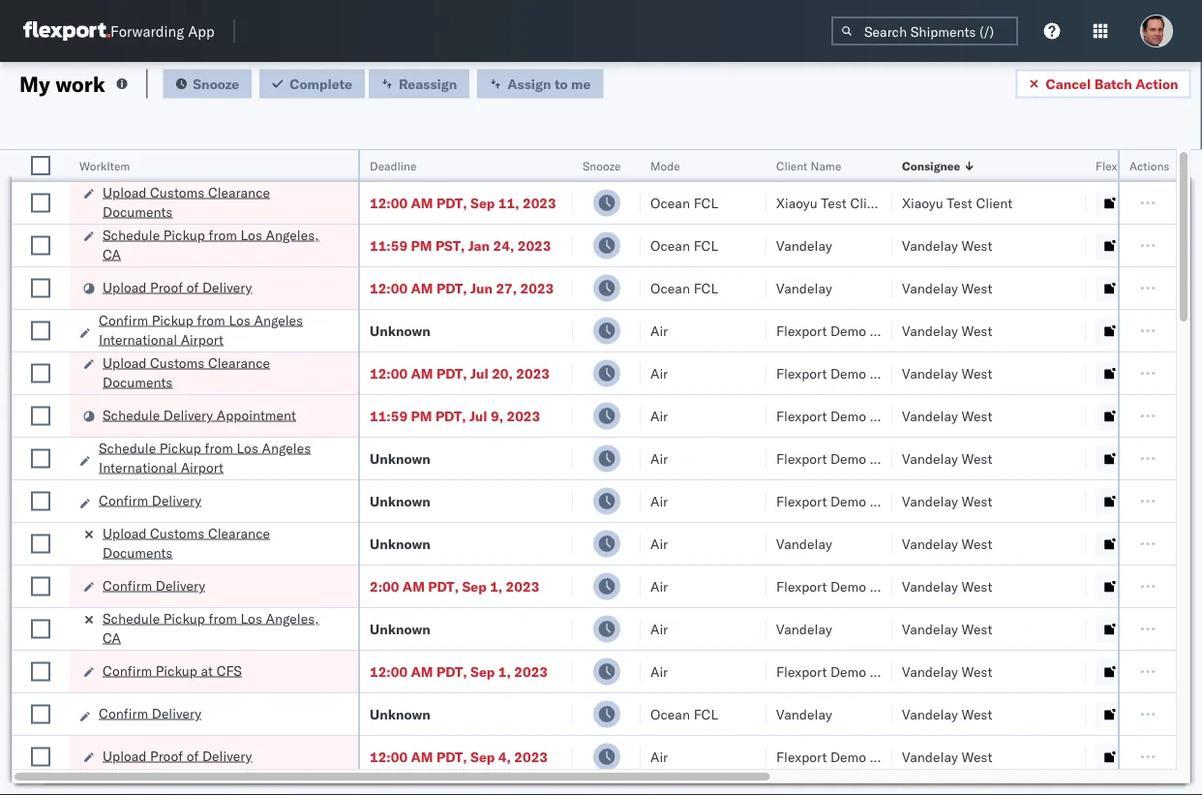 Task type: locate. For each thing, give the bounding box(es) containing it.
flex-14911
[[1127, 620, 1203, 637]]

1 vertical spatial upload customs clearance documents link
[[103, 353, 333, 392]]

from inside button
[[209, 226, 237, 243]]

delivery for confirm delivery link associated with ocean fcl
[[152, 705, 202, 721]]

unknown
[[370, 322, 431, 339], [370, 450, 431, 467], [370, 492, 431, 509], [370, 535, 431, 552], [370, 620, 431, 637], [370, 705, 431, 722]]

international inside schedule pickup from los angeles international airport
[[99, 459, 177, 475]]

1 ocean from the top
[[651, 194, 690, 211]]

angeles for confirm pickup from los angeles international airport
[[254, 311, 303, 328]]

1 vertical spatial upload proof of delivery button
[[103, 746, 252, 767]]

los for schedule pickup from los angeles international airport button
[[237, 439, 258, 456]]

0 vertical spatial upload customs clearance documents button
[[103, 183, 333, 223]]

angeles down appointment
[[262, 439, 311, 456]]

1 vertical spatial schedule pickup from los angeles, ca
[[103, 610, 319, 646]]

4 shipper from the top
[[870, 450, 918, 467]]

4 west from the top
[[962, 365, 993, 382]]

ocean fcl for 24,
[[651, 237, 719, 254]]

clearance
[[208, 184, 270, 200], [208, 354, 270, 371], [208, 524, 270, 541]]

am for 12:00 am pdt, jun 27, 2023
[[411, 279, 433, 296]]

0 horizontal spatial test
[[821, 194, 847, 211]]

3 upload customs clearance documents link from the top
[[103, 523, 333, 562]]

pickup up confirm pickup at cfs
[[163, 610, 205, 627]]

xiaoyu test client
[[777, 194, 887, 211], [903, 194, 1013, 211]]

1 vertical spatial of
[[187, 747, 199, 764]]

action
[[1136, 75, 1179, 92]]

delivery up confirm pickup at cfs
[[156, 577, 205, 594]]

test down the name
[[821, 194, 847, 211]]

airport inside schedule pickup from los angeles international airport
[[181, 459, 224, 475]]

upload proof of delivery link down confirm pickup at cfs button
[[103, 746, 252, 766]]

confirm delivery link up confirm pickup at cfs
[[103, 576, 205, 595]]

1, up 12:00 am pdt, sep 1, 2023
[[490, 578, 503, 595]]

2 ocean from the top
[[651, 237, 690, 254]]

0 vertical spatial 1,
[[490, 578, 503, 595]]

upload customs clearance documents for 12:00 am pdt, sep 11, 2023
[[103, 184, 270, 220]]

flex-16621 for 11:59 pm pst, jan 24, 2023
[[1127, 237, 1203, 254]]

1 vertical spatial documents
[[103, 373, 173, 390]]

flex-23188 button
[[1096, 189, 1203, 216], [1096, 189, 1203, 216]]

3 west from the top
[[962, 322, 993, 339]]

7 flex- from the top
[[1127, 450, 1169, 467]]

8 vandelay west from the top
[[903, 535, 993, 552]]

client down consignee button in the right of the page
[[977, 194, 1013, 211]]

6 shipper from the top
[[870, 578, 918, 595]]

pickup left at
[[156, 662, 197, 679]]

pickup inside confirm pickup from los angeles international airport
[[152, 311, 194, 328]]

12:00 am pdt, jun 27, 2023
[[370, 279, 554, 296]]

pst,
[[436, 237, 465, 254]]

batch
[[1095, 75, 1133, 92]]

from inside confirm pickup from los angeles international airport
[[197, 311, 225, 328]]

work
[[55, 70, 105, 97]]

2 air from the top
[[651, 365, 668, 382]]

12:00 for 12:00 am pdt, jul 20, 2023
[[370, 365, 408, 382]]

9 air from the top
[[651, 663, 668, 680]]

clearance for 12:00 am pdt, jul 20, 2023
[[208, 354, 270, 371]]

vandelay west
[[903, 237, 993, 254], [903, 279, 993, 296], [903, 322, 993, 339], [903, 365, 993, 382], [903, 407, 993, 424], [903, 450, 993, 467], [903, 492, 993, 509], [903, 535, 993, 552], [903, 578, 993, 595], [903, 620, 993, 637], [903, 663, 993, 680], [903, 705, 993, 722], [903, 748, 993, 765]]

international for schedule
[[99, 459, 177, 475]]

12:00 am pdt, jul 20, 2023
[[370, 365, 550, 382]]

6 demo from the top
[[831, 578, 867, 595]]

16621 down the 23188
[[1169, 237, 1203, 254]]

1 vertical spatial confirm delivery button
[[103, 576, 205, 597]]

0 vertical spatial airport
[[181, 331, 224, 348]]

delivery up schedule pickup from los angeles international airport
[[163, 406, 213, 423]]

1 air from the top
[[651, 322, 668, 339]]

1, up 4,
[[499, 663, 511, 680]]

2 vertical spatial confirm delivery link
[[99, 704, 202, 723]]

upload customs clearance documents down schedule pickup from los angeles international airport
[[103, 524, 270, 561]]

upload customs clearance documents up schedule delivery appointment
[[103, 354, 270, 390]]

1 upload proof of delivery link from the top
[[103, 277, 252, 297]]

clearance down schedule pickup from los angeles international airport button
[[208, 524, 270, 541]]

upload customs clearance documents link down schedule pickup from los angeles international airport button
[[103, 523, 333, 562]]

am right 2:00
[[403, 578, 425, 595]]

ocean
[[651, 194, 690, 211], [651, 237, 690, 254], [651, 279, 690, 296], [651, 705, 690, 722]]

los inside schedule pickup from los angeles international airport
[[237, 439, 258, 456]]

confirm delivery button for air
[[99, 490, 202, 512]]

1 shipper from the top
[[870, 322, 918, 339]]

los down appointment
[[237, 439, 258, 456]]

jul
[[471, 365, 489, 382], [470, 407, 488, 424]]

27,
[[496, 279, 517, 296]]

0 vertical spatial upload customs clearance documents link
[[103, 183, 333, 221]]

airport for schedule
[[181, 459, 224, 475]]

2023 for 2:00 am pdt, sep 1, 2023
[[506, 578, 540, 595]]

1 vertical spatial 11:59
[[370, 407, 408, 424]]

1 vertical spatial upload customs clearance documents button
[[103, 353, 333, 394]]

cancel batch action button
[[1016, 69, 1192, 98]]

1 upload from the top
[[103, 184, 147, 200]]

2 vertical spatial documents
[[103, 544, 173, 561]]

clearance for 12:00 am pdt, sep 11, 2023
[[208, 184, 270, 200]]

0 vertical spatial angeles,
[[266, 226, 319, 243]]

0 horizontal spatial client
[[777, 158, 808, 173]]

2 11:59 from the top
[[370, 407, 408, 424]]

2 vertical spatial customs
[[150, 524, 205, 541]]

am for 12:00 am pdt, jul 20, 2023
[[411, 365, 433, 382]]

snooze
[[583, 158, 621, 173]]

2023 for 12:00 am pdt, jun 27, 2023
[[521, 279, 554, 296]]

0 vertical spatial upload proof of delivery button
[[103, 277, 252, 299]]

pdt, down 2:00 am pdt, sep 1, 2023
[[437, 663, 467, 680]]

1 vertical spatial customs
[[150, 354, 205, 371]]

clearance down 'workitem' button
[[208, 184, 270, 200]]

from inside schedule pickup from los angeles international airport
[[205, 439, 233, 456]]

confirm delivery for air
[[99, 491, 202, 508]]

flex-22401
[[1127, 322, 1203, 339], [1127, 365, 1203, 382], [1127, 407, 1203, 424], [1127, 450, 1203, 467], [1127, 492, 1203, 509], [1127, 578, 1203, 595], [1127, 663, 1203, 680], [1127, 748, 1203, 765]]

7 west from the top
[[962, 492, 993, 509]]

xiaoyu test client down the name
[[777, 194, 887, 211]]

7 flexport demo shipper from the top
[[777, 663, 918, 680]]

am for 12:00 am pdt, sep 1, 2023
[[411, 663, 433, 680]]

pdt, right 2:00
[[428, 578, 459, 595]]

3 demo from the top
[[831, 407, 867, 424]]

1 vertical spatial 16621
[[1169, 705, 1203, 722]]

2 vertical spatial upload customs clearance documents link
[[103, 523, 333, 562]]

angeles for schedule pickup from los angeles international airport
[[262, 439, 311, 456]]

from down schedule delivery appointment button
[[205, 439, 233, 456]]

11:59 for 11:59 pm pst, jan 24, 2023
[[370, 237, 408, 254]]

1, for 12:00 am pdt, sep 1, 2023
[[499, 663, 511, 680]]

angeles down schedule pickup from los angeles, ca button
[[254, 311, 303, 328]]

ca
[[103, 245, 121, 262], [103, 629, 121, 646]]

4 flex-22401 from the top
[[1127, 450, 1203, 467]]

upload proof of delivery link up confirm pickup from los angeles international airport
[[103, 277, 252, 297]]

16621
[[1169, 237, 1203, 254], [1169, 705, 1203, 722]]

2 16621 from the top
[[1169, 705, 1203, 722]]

upload customs clearance documents link down 'workitem' button
[[103, 183, 333, 221]]

schedule down workitem
[[103, 226, 160, 243]]

upload customs clearance documents down 'workitem' button
[[103, 184, 270, 220]]

of down confirm pickup at cfs button
[[187, 747, 199, 764]]

5 flex-22401 from the top
[[1127, 492, 1203, 509]]

upload proof of delivery
[[103, 278, 252, 295], [103, 747, 252, 764]]

0 vertical spatial schedule pickup from los angeles, ca
[[103, 226, 319, 262]]

los down 'workitem' button
[[241, 226, 262, 243]]

1 vertical spatial angeles,
[[266, 610, 319, 627]]

schedule inside button
[[103, 226, 160, 243]]

0 vertical spatial confirm delivery button
[[99, 490, 202, 512]]

schedule pickup from los angeles, ca up at
[[103, 610, 319, 646]]

delivery for 'schedule delivery appointment' link
[[163, 406, 213, 423]]

confirm delivery down schedule pickup from los angeles international airport
[[99, 491, 202, 508]]

5 unknown from the top
[[370, 620, 431, 637]]

schedule for schedule delivery appointment button
[[103, 406, 160, 423]]

1 vertical spatial airport
[[181, 459, 224, 475]]

1 angeles, from the top
[[266, 226, 319, 243]]

pickup inside schedule pickup from los angeles, ca button
[[163, 226, 205, 243]]

confirm delivery button
[[99, 490, 202, 512], [103, 576, 205, 597], [99, 704, 202, 725]]

2 12:00 from the top
[[370, 279, 408, 296]]

pdt, left 4,
[[437, 748, 467, 765]]

confirm delivery button down confirm pickup at cfs button
[[99, 704, 202, 725]]

upload proof of delivery button up confirm pickup from los angeles international airport
[[103, 277, 252, 299]]

3 upload customs clearance documents from the top
[[103, 524, 270, 561]]

4 12:00 from the top
[[370, 663, 408, 680]]

pdt, up 11:59 pm pdt, jul 9, 2023
[[437, 365, 467, 382]]

forwarding
[[110, 22, 184, 40]]

jul for 9,
[[470, 407, 488, 424]]

5 vandelay west from the top
[[903, 407, 993, 424]]

schedule pickup from los angeles, ca inside button
[[103, 226, 319, 262]]

am down 2:00 am pdt, sep 1, 2023
[[411, 663, 433, 680]]

mode button
[[641, 154, 748, 173]]

flex-
[[1127, 194, 1169, 211], [1127, 237, 1169, 254], [1127, 279, 1169, 296], [1127, 322, 1169, 339], [1127, 365, 1169, 382], [1127, 407, 1169, 424], [1127, 450, 1169, 467], [1127, 492, 1169, 509], [1127, 535, 1169, 552], [1127, 578, 1169, 595], [1127, 620, 1169, 637], [1127, 663, 1169, 680], [1127, 705, 1169, 722], [1127, 748, 1169, 765]]

xiaoyu test client down consignee button in the right of the page
[[903, 194, 1013, 211]]

air
[[651, 322, 668, 339], [651, 365, 668, 382], [651, 407, 668, 424], [651, 450, 668, 467], [651, 492, 668, 509], [651, 535, 668, 552], [651, 578, 668, 595], [651, 620, 668, 637], [651, 663, 668, 680], [651, 748, 668, 765]]

client down client name button
[[851, 194, 887, 211]]

schedule pickup from los angeles, ca down 'workitem' button
[[103, 226, 319, 262]]

west
[[962, 237, 993, 254], [962, 279, 993, 296], [962, 322, 993, 339], [962, 365, 993, 382], [962, 407, 993, 424], [962, 450, 993, 467], [962, 492, 993, 509], [962, 535, 993, 552], [962, 578, 993, 595], [962, 620, 993, 637], [962, 663, 993, 680], [962, 705, 993, 722], [962, 748, 993, 765]]

fcl
[[694, 194, 719, 211], [694, 237, 719, 254], [694, 279, 719, 296], [694, 705, 719, 722]]

11:59
[[370, 237, 408, 254], [370, 407, 408, 424]]

schedule pickup from los angeles, ca link up at
[[103, 609, 333, 647]]

1 vertical spatial upload customs clearance documents
[[103, 354, 270, 390]]

from down schedule pickup from los angeles, ca button
[[197, 311, 225, 328]]

2 international from the top
[[99, 459, 177, 475]]

ca up confirm pickup at cfs
[[103, 629, 121, 646]]

delivery down confirm pickup at cfs button
[[152, 705, 202, 721]]

0 vertical spatial ca
[[103, 245, 121, 262]]

confirm for confirm delivery link associated with air
[[99, 491, 148, 508]]

upload customs clearance documents link down confirm pickup from los angeles international airport "button"
[[103, 353, 333, 392]]

6 unknown from the top
[[370, 705, 431, 722]]

jul left 20,
[[471, 365, 489, 382]]

16621 for 11:59 pm pst, jan 24, 2023
[[1169, 237, 1203, 254]]

1 of from the top
[[187, 278, 199, 295]]

proof down confirm pickup at cfs button
[[150, 747, 183, 764]]

actions
[[1130, 158, 1170, 173]]

3 clearance from the top
[[208, 524, 270, 541]]

schedule
[[103, 226, 160, 243], [103, 406, 160, 423], [99, 439, 156, 456], [103, 610, 160, 627]]

3 unknown from the top
[[370, 492, 431, 509]]

am down the deadline
[[411, 194, 433, 211]]

test down consignee button in the right of the page
[[947, 194, 973, 211]]

8 flex-22401 from the top
[[1127, 748, 1203, 765]]

pdt, left jun
[[437, 279, 467, 296]]

8 flex- from the top
[[1127, 492, 1169, 509]]

sep left 4,
[[471, 748, 495, 765]]

confirm for confirm pickup from los angeles international airport link
[[99, 311, 148, 328]]

sep up 12:00 am pdt, sep 4, 2023
[[471, 663, 495, 680]]

schedule for schedule pickup from los angeles, ca button
[[103, 226, 160, 243]]

confirm delivery
[[99, 491, 202, 508], [103, 577, 205, 594], [99, 705, 202, 721]]

2 clearance from the top
[[208, 354, 270, 371]]

1 horizontal spatial xiaoyu
[[903, 194, 944, 211]]

am left 4,
[[411, 748, 433, 765]]

0 vertical spatial clearance
[[208, 184, 270, 200]]

None checkbox
[[31, 156, 50, 175], [31, 236, 50, 255], [31, 278, 50, 298], [31, 364, 50, 383], [31, 449, 50, 468], [31, 491, 50, 511], [31, 619, 50, 639], [31, 662, 50, 681], [31, 747, 50, 766], [31, 156, 50, 175], [31, 236, 50, 255], [31, 278, 50, 298], [31, 364, 50, 383], [31, 449, 50, 468], [31, 491, 50, 511], [31, 619, 50, 639], [31, 662, 50, 681], [31, 747, 50, 766]]

flexport. image
[[23, 21, 110, 41]]

schedule down schedule delivery appointment button
[[99, 439, 156, 456]]

12:00 am pdt, sep 11, 2023
[[370, 194, 557, 211]]

12:00
[[370, 194, 408, 211], [370, 279, 408, 296], [370, 365, 408, 382], [370, 663, 408, 680], [370, 748, 408, 765]]

flexport
[[777, 322, 827, 339], [777, 365, 827, 382], [777, 407, 827, 424], [777, 450, 827, 467], [777, 492, 827, 509], [777, 578, 827, 595], [777, 663, 827, 680], [777, 748, 827, 765]]

angeles
[[254, 311, 303, 328], [262, 439, 311, 456]]

0 vertical spatial upload customs clearance documents
[[103, 184, 270, 220]]

3 resize handle column header from the left
[[550, 150, 573, 795]]

los inside confirm pickup from los angeles international airport
[[229, 311, 251, 328]]

delivery inside button
[[163, 406, 213, 423]]

los inside button
[[241, 226, 262, 243]]

schedule pickup from los angeles international airport link
[[99, 438, 337, 477]]

schedule inside button
[[103, 406, 160, 423]]

2 documents from the top
[[103, 373, 173, 390]]

schedule delivery appointment
[[103, 406, 296, 423]]

schedule pickup from los angeles international airport button
[[99, 438, 337, 479]]

6 22401 from the top
[[1169, 578, 1203, 595]]

4 demo from the top
[[831, 450, 867, 467]]

airport down schedule delivery appointment button
[[181, 459, 224, 475]]

pickup inside schedule pickup from los angeles international airport
[[160, 439, 201, 456]]

resize handle column header
[[46, 150, 70, 795], [335, 150, 358, 795], [550, 150, 573, 795], [618, 150, 641, 795], [744, 150, 767, 795], [870, 150, 893, 795], [1063, 150, 1087, 795], [1153, 150, 1177, 795]]

airport inside confirm pickup from los angeles international airport
[[181, 331, 224, 348]]

4 air from the top
[[651, 450, 668, 467]]

16621 down "14911"
[[1169, 705, 1203, 722]]

2 resize handle column header from the left
[[335, 150, 358, 795]]

1 international from the top
[[99, 331, 177, 348]]

1 vertical spatial proof
[[150, 747, 183, 764]]

1 vertical spatial upload proof of delivery link
[[103, 746, 252, 766]]

ca down workitem
[[103, 245, 121, 262]]

0 vertical spatial customs
[[150, 184, 205, 200]]

16621 for unknown
[[1169, 705, 1203, 722]]

pdt, for 12:00 am pdt, sep 4, 2023
[[437, 748, 467, 765]]

flex-16621 for unknown
[[1127, 705, 1203, 722]]

2 upload from the top
[[103, 278, 147, 295]]

from down 'workitem' button
[[209, 226, 237, 243]]

5 shipper from the top
[[870, 492, 918, 509]]

sep
[[471, 194, 495, 211], [462, 578, 487, 595], [471, 663, 495, 680], [471, 748, 495, 765]]

0 vertical spatial of
[[187, 278, 199, 295]]

customs down confirm pickup from los angeles international airport
[[150, 354, 205, 371]]

xiaoyu down consignee
[[903, 194, 944, 211]]

1 ocean fcl from the top
[[651, 194, 719, 211]]

fcl for 11,
[[694, 194, 719, 211]]

2 upload proof of delivery from the top
[[103, 747, 252, 764]]

2023 for 11:59 pm pst, jan 24, 2023
[[518, 237, 551, 254]]

2 upload customs clearance documents link from the top
[[103, 353, 333, 392]]

test
[[821, 194, 847, 211], [947, 194, 973, 211]]

los
[[241, 226, 262, 243], [229, 311, 251, 328], [237, 439, 258, 456], [241, 610, 262, 627]]

2023
[[523, 194, 557, 211], [518, 237, 551, 254], [521, 279, 554, 296], [516, 365, 550, 382], [507, 407, 541, 424], [506, 578, 540, 595], [514, 663, 548, 680], [514, 748, 548, 765]]

1 vertical spatial upload proof of delivery
[[103, 747, 252, 764]]

4 ocean fcl from the top
[[651, 705, 719, 722]]

1 vertical spatial international
[[99, 459, 177, 475]]

0 horizontal spatial xiaoyu test client
[[777, 194, 887, 211]]

confirm delivery link down schedule pickup from los angeles international airport
[[99, 490, 202, 510]]

flex-14598
[[1127, 279, 1203, 296]]

international
[[99, 331, 177, 348], [99, 459, 177, 475]]

schedule pickup from los angeles, ca link
[[103, 225, 333, 264], [103, 609, 333, 647]]

customs down 'workitem' button
[[150, 184, 205, 200]]

0 vertical spatial 11:59
[[370, 237, 408, 254]]

upload customs clearance documents
[[103, 184, 270, 220], [103, 354, 270, 390], [103, 524, 270, 561]]

2 upload proof of delivery link from the top
[[103, 746, 252, 766]]

schedule up confirm pickup at cfs
[[103, 610, 160, 627]]

flex-16621 down flex-14911
[[1127, 705, 1203, 722]]

consignee
[[903, 158, 961, 173]]

of up confirm pickup from los angeles international airport
[[187, 278, 199, 295]]

5 upload from the top
[[103, 747, 147, 764]]

jul left '9,'
[[470, 407, 488, 424]]

international inside confirm pickup from los angeles international airport
[[99, 331, 177, 348]]

flex
[[1096, 158, 1118, 173]]

0 horizontal spatial xiaoyu
[[777, 194, 818, 211]]

sep left 11,
[[471, 194, 495, 211]]

angeles inside confirm pickup from los angeles international airport
[[254, 311, 303, 328]]

pdt, down deadline 'button'
[[437, 194, 467, 211]]

12:00 for 12:00 am pdt, sep 4, 2023
[[370, 748, 408, 765]]

2 vertical spatial confirm delivery
[[99, 705, 202, 721]]

upload customs clearance documents button
[[103, 183, 333, 223], [103, 353, 333, 394]]

pm for pdt,
[[411, 407, 432, 424]]

customs for 12:00 am pdt, jul 20, 2023
[[150, 354, 205, 371]]

upload for 12:00 am pdt, sep 4, 2023
[[103, 747, 147, 764]]

ca for second schedule pickup from los angeles, ca link from the bottom
[[103, 245, 121, 262]]

1 vertical spatial ca
[[103, 629, 121, 646]]

upload for 12:00 am pdt, jul 20, 2023
[[103, 354, 147, 371]]

11:59 left pst,
[[370, 237, 408, 254]]

6 air from the top
[[651, 535, 668, 552]]

12:00 am pdt, sep 1, 2023
[[370, 663, 548, 680]]

sep for 12:00 am pdt, sep 1, 2023
[[471, 663, 495, 680]]

confirm delivery up confirm pickup at cfs
[[103, 577, 205, 594]]

3 fcl from the top
[[694, 279, 719, 296]]

2 22401 from the top
[[1169, 365, 1203, 382]]

upload customs clearance documents button down confirm pickup from los angeles international airport "button"
[[103, 353, 333, 394]]

1 flexport from the top
[[777, 322, 827, 339]]

fcl for 24,
[[694, 237, 719, 254]]

customs for 12:00 am pdt, sep 11, 2023
[[150, 184, 205, 200]]

2 schedule pickup from los angeles, ca link from the top
[[103, 609, 333, 647]]

10 air from the top
[[651, 748, 668, 765]]

0 vertical spatial confirm delivery
[[99, 491, 202, 508]]

client name
[[777, 158, 842, 173]]

pickup down schedule pickup from los angeles, ca button
[[152, 311, 194, 328]]

sep for 12:00 am pdt, sep 11, 2023
[[471, 194, 495, 211]]

upload proof of delivery link
[[103, 277, 252, 297], [103, 746, 252, 766]]

confirm for the middle confirm delivery link
[[103, 577, 152, 594]]

upload proof of delivery link for 2nd upload proof of delivery button from the top
[[103, 746, 252, 766]]

0 vertical spatial upload proof of delivery link
[[103, 277, 252, 297]]

pickup down schedule delivery appointment button
[[160, 439, 201, 456]]

1 vertical spatial confirm delivery
[[103, 577, 205, 594]]

13 flex- from the top
[[1127, 705, 1169, 722]]

schedule delivery appointment button
[[103, 405, 296, 427]]

0 vertical spatial proof
[[150, 278, 183, 295]]

confirm delivery button down schedule pickup from los angeles international airport
[[99, 490, 202, 512]]

flex-16621 down flex-23188
[[1127, 237, 1203, 254]]

3 air from the top
[[651, 407, 668, 424]]

upload proof of delivery link for second upload proof of delivery button from the bottom of the page
[[103, 277, 252, 297]]

am down "11:59 pm pst, jan 24, 2023"
[[411, 279, 433, 296]]

ocean fcl for 11,
[[651, 194, 719, 211]]

airport up schedule delivery appointment
[[181, 331, 224, 348]]

2 vertical spatial upload customs clearance documents
[[103, 524, 270, 561]]

1 vertical spatial pm
[[411, 407, 432, 424]]

flex-16621
[[1127, 237, 1203, 254], [1127, 705, 1203, 722]]

3 ocean from the top
[[651, 279, 690, 296]]

delivery down schedule pickup from los angeles international airport
[[152, 491, 202, 508]]

1 vertical spatial confirm delivery link
[[103, 576, 205, 595]]

1 xiaoyu from the left
[[777, 194, 818, 211]]

los down schedule pickup from los angeles, ca button
[[229, 311, 251, 328]]

upload customs clearance documents link
[[103, 183, 333, 221], [103, 353, 333, 392], [103, 523, 333, 562]]

angeles,
[[266, 226, 319, 243], [266, 610, 319, 627]]

2 vertical spatial clearance
[[208, 524, 270, 541]]

schedule pickup from los angeles, ca link down 'workitem' button
[[103, 225, 333, 264]]

0 vertical spatial jul
[[471, 365, 489, 382]]

8 demo from the top
[[831, 748, 867, 765]]

pm down 12:00 am pdt, jul 20, 2023
[[411, 407, 432, 424]]

xiaoyu down client name
[[777, 194, 818, 211]]

1 upload customs clearance documents button from the top
[[103, 183, 333, 223]]

am
[[411, 194, 433, 211], [411, 279, 433, 296], [411, 365, 433, 382], [403, 578, 425, 595], [411, 663, 433, 680], [411, 748, 433, 765]]

confirm delivery button for ocean fcl
[[99, 704, 202, 725]]

1 horizontal spatial xiaoyu test client
[[903, 194, 1013, 211]]

0 vertical spatial upload proof of delivery
[[103, 278, 252, 295]]

flex-14911 button
[[1096, 615, 1203, 643], [1096, 615, 1203, 643]]

pdt,
[[437, 194, 467, 211], [437, 279, 467, 296], [437, 365, 467, 382], [436, 407, 466, 424], [428, 578, 459, 595], [437, 663, 467, 680], [437, 748, 467, 765]]

upload customs clearance documents button for 12:00 am pdt, sep 11, 2023
[[103, 183, 333, 223]]

confirm delivery link down confirm pickup at cfs button
[[99, 704, 202, 723]]

schedule up schedule pickup from los angeles international airport
[[103, 406, 160, 423]]

my
[[19, 70, 50, 97]]

confirm delivery for ocean fcl
[[99, 705, 202, 721]]

1 vertical spatial schedule pickup from los angeles, ca link
[[103, 609, 333, 647]]

3 vandelay west from the top
[[903, 322, 993, 339]]

delivery down schedule pickup from los angeles, ca button
[[202, 278, 252, 295]]

documents
[[103, 203, 173, 220], [103, 373, 173, 390], [103, 544, 173, 561]]

upload proof of delivery button down confirm pickup at cfs button
[[103, 746, 252, 767]]

confirm inside button
[[103, 662, 152, 679]]

2 vertical spatial confirm delivery button
[[99, 704, 202, 725]]

0 vertical spatial angeles
[[254, 311, 303, 328]]

proof
[[150, 278, 183, 295], [150, 747, 183, 764]]

6 flexport demo shipper from the top
[[777, 578, 918, 595]]

1 vertical spatial angeles
[[262, 439, 311, 456]]

0 vertical spatial international
[[99, 331, 177, 348]]

1 airport from the top
[[181, 331, 224, 348]]

0 vertical spatial confirm delivery link
[[99, 490, 202, 510]]

0 vertical spatial pm
[[411, 237, 432, 254]]

clearance down confirm pickup from los angeles international airport "button"
[[208, 354, 270, 371]]

pm left pst,
[[411, 237, 432, 254]]

1 vandelay west from the top
[[903, 237, 993, 254]]

upload
[[103, 184, 147, 200], [103, 278, 147, 295], [103, 354, 147, 371], [103, 524, 147, 541], [103, 747, 147, 764]]

1 vertical spatial flex-16621
[[1127, 705, 1203, 722]]

1 vertical spatial 1,
[[499, 663, 511, 680]]

los up 'cfs'
[[241, 610, 262, 627]]

pickup down 'workitem' button
[[163, 226, 205, 243]]

sep up 12:00 am pdt, sep 1, 2023
[[462, 578, 487, 595]]

client
[[777, 158, 808, 173], [851, 194, 887, 211], [977, 194, 1013, 211]]

1 horizontal spatial test
[[947, 194, 973, 211]]

22401
[[1169, 322, 1203, 339], [1169, 365, 1203, 382], [1169, 407, 1203, 424], [1169, 450, 1203, 467], [1169, 492, 1203, 509], [1169, 578, 1203, 595], [1169, 663, 1203, 680], [1169, 748, 1203, 765]]

vandelay
[[777, 237, 833, 254], [903, 237, 958, 254], [777, 279, 833, 296], [903, 279, 958, 296], [903, 322, 958, 339], [903, 365, 958, 382], [903, 407, 958, 424], [903, 450, 958, 467], [903, 492, 958, 509], [777, 535, 833, 552], [903, 535, 958, 552], [903, 578, 958, 595], [777, 620, 833, 637], [903, 620, 958, 637], [903, 663, 958, 680], [777, 705, 833, 722], [903, 705, 958, 722], [903, 748, 958, 765]]

0 vertical spatial flex-16621
[[1127, 237, 1203, 254]]

am up 11:59 pm pdt, jul 9, 2023
[[411, 365, 433, 382]]

confirm inside confirm pickup from los angeles international airport
[[99, 311, 148, 328]]

documents for 12:00 am pdt, jul 20, 2023
[[103, 373, 173, 390]]

pdt, for 12:00 am pdt, sep 1, 2023
[[437, 663, 467, 680]]

of
[[187, 278, 199, 295], [187, 747, 199, 764]]

2023 for 12:00 am pdt, sep 4, 2023
[[514, 748, 548, 765]]

0 vertical spatial 16621
[[1169, 237, 1203, 254]]

ca inside button
[[103, 245, 121, 262]]

pickup inside confirm pickup at cfs link
[[156, 662, 197, 679]]

1 vertical spatial jul
[[470, 407, 488, 424]]

flex-18858 button
[[1096, 530, 1203, 557], [1096, 530, 1203, 557]]

jul for 20,
[[471, 365, 489, 382]]

upload customs clearance documents button down 'workitem' button
[[103, 183, 333, 223]]

jun
[[471, 279, 493, 296]]

schedule delivery appointment link
[[103, 405, 296, 425]]

proof up confirm pickup from los angeles international airport
[[150, 278, 183, 295]]

angeles inside schedule pickup from los angeles international airport
[[262, 439, 311, 456]]

delivery
[[202, 278, 252, 295], [163, 406, 213, 423], [152, 491, 202, 508], [156, 577, 205, 594], [152, 705, 202, 721], [202, 747, 252, 764]]

1 vertical spatial clearance
[[208, 354, 270, 371]]

confirm delivery down confirm pickup at cfs button
[[99, 705, 202, 721]]

0 vertical spatial documents
[[103, 203, 173, 220]]

ocean fcl
[[651, 194, 719, 211], [651, 237, 719, 254], [651, 279, 719, 296], [651, 705, 719, 722]]

shipper
[[870, 322, 918, 339], [870, 365, 918, 382], [870, 407, 918, 424], [870, 450, 918, 467], [870, 492, 918, 509], [870, 578, 918, 595], [870, 663, 918, 680], [870, 748, 918, 765]]

from for confirm pickup from los angeles international airport "button"
[[197, 311, 225, 328]]

am for 2:00 am pdt, sep 1, 2023
[[403, 578, 425, 595]]

7 air from the top
[[651, 578, 668, 595]]

0 vertical spatial schedule pickup from los angeles, ca link
[[103, 225, 333, 264]]

None checkbox
[[31, 193, 50, 213], [31, 321, 50, 340], [31, 406, 50, 426], [31, 534, 50, 553], [31, 577, 50, 596], [31, 705, 50, 724], [31, 193, 50, 213], [31, 321, 50, 340], [31, 406, 50, 426], [31, 534, 50, 553], [31, 577, 50, 596], [31, 705, 50, 724]]

pdt, for 12:00 am pdt, jul 20, 2023
[[437, 365, 467, 382]]

client left the name
[[777, 158, 808, 173]]

1 ca from the top
[[103, 245, 121, 262]]

1 clearance from the top
[[208, 184, 270, 200]]

11:59 down 12:00 am pdt, jul 20, 2023
[[370, 407, 408, 424]]

schedule inside schedule pickup from los angeles international airport
[[99, 439, 156, 456]]

2 unknown from the top
[[370, 450, 431, 467]]

upload proof of delivery up confirm pickup from los angeles international airport
[[103, 278, 252, 295]]



Task type: describe. For each thing, give the bounding box(es) containing it.
1 resize handle column header from the left
[[46, 150, 70, 795]]

international for confirm
[[99, 331, 177, 348]]

upload customs clearance documents link for 12:00 am pdt, jul 20, 2023
[[103, 353, 333, 392]]

appointment
[[217, 406, 296, 423]]

12 vandelay west from the top
[[903, 705, 993, 722]]

4 upload from the top
[[103, 524, 147, 541]]

ocean for 11,
[[651, 194, 690, 211]]

2 angeles, from the top
[[266, 610, 319, 627]]

confirm delivery link for ocean fcl
[[99, 704, 202, 723]]

4 unknown from the top
[[370, 535, 431, 552]]

confirm pickup from los angeles international airport
[[99, 311, 303, 348]]

confirm pickup at cfs button
[[103, 661, 242, 682]]

8 west from the top
[[962, 535, 993, 552]]

4 flexport demo shipper from the top
[[777, 450, 918, 467]]

1 flexport demo shipper from the top
[[777, 322, 918, 339]]

1 22401 from the top
[[1169, 322, 1203, 339]]

2:00
[[370, 578, 399, 595]]

am for 12:00 am pdt, sep 4, 2023
[[411, 748, 433, 765]]

forwarding app
[[110, 22, 215, 40]]

11 west from the top
[[962, 663, 993, 680]]

pickup for confirm pickup from los angeles international airport "button"
[[152, 311, 194, 328]]

7 flexport from the top
[[777, 663, 827, 680]]

2 schedule pickup from los angeles, ca from the top
[[103, 610, 319, 646]]

upload for 12:00 am pdt, sep 11, 2023
[[103, 184, 147, 200]]

9 west from the top
[[962, 578, 993, 595]]

client name button
[[767, 154, 873, 173]]

7 shipper from the top
[[870, 663, 918, 680]]

schedule for schedule pickup from los angeles international airport button
[[99, 439, 156, 456]]

4 22401 from the top
[[1169, 450, 1203, 467]]

confirm for confirm delivery link associated with ocean fcl
[[99, 705, 148, 721]]

documents for 12:00 am pdt, sep 11, 2023
[[103, 203, 173, 220]]

1 upload proof of delivery button from the top
[[103, 277, 252, 299]]

delivery down 'cfs'
[[202, 747, 252, 764]]

2 west from the top
[[962, 279, 993, 296]]

5 west from the top
[[962, 407, 993, 424]]

airport for confirm
[[181, 331, 224, 348]]

1 horizontal spatial client
[[851, 194, 887, 211]]

delivery for confirm delivery link associated with air
[[152, 491, 202, 508]]

id
[[1121, 158, 1133, 173]]

am for 12:00 am pdt, sep 11, 2023
[[411, 194, 433, 211]]

4 vandelay west from the top
[[903, 365, 993, 382]]

1 test from the left
[[821, 194, 847, 211]]

10 flex- from the top
[[1127, 578, 1169, 595]]

6 west from the top
[[962, 450, 993, 467]]

flex id
[[1096, 158, 1133, 173]]

7 demo from the top
[[831, 663, 867, 680]]

8 air from the top
[[651, 620, 668, 637]]

sep for 12:00 am pdt, sep 4, 2023
[[471, 748, 495, 765]]

from for schedule pickup from los angeles, ca button
[[209, 226, 237, 243]]

2 flex- from the top
[[1127, 237, 1169, 254]]

los for confirm pickup from los angeles international airport "button"
[[229, 311, 251, 328]]

pickup for confirm pickup at cfs button
[[156, 662, 197, 679]]

12 flex- from the top
[[1127, 663, 1169, 680]]

10 west from the top
[[962, 620, 993, 637]]

confirm for confirm pickup at cfs link
[[103, 662, 152, 679]]

5 demo from the top
[[831, 492, 867, 509]]

delivery for the middle confirm delivery link
[[156, 577, 205, 594]]

4,
[[499, 748, 511, 765]]

6 flex- from the top
[[1127, 407, 1169, 424]]

name
[[811, 158, 842, 173]]

6 resize handle column header from the left
[[870, 150, 893, 795]]

12 west from the top
[[962, 705, 993, 722]]

2 proof from the top
[[150, 747, 183, 764]]

ocean for 24,
[[651, 237, 690, 254]]

12:00 for 12:00 am pdt, jun 27, 2023
[[370, 279, 408, 296]]

1 flex-22401 from the top
[[1127, 322, 1203, 339]]

confirm delivery link for air
[[99, 490, 202, 510]]

1 upload proof of delivery from the top
[[103, 278, 252, 295]]

8 resize handle column header from the left
[[1153, 150, 1177, 795]]

1 unknown from the top
[[370, 322, 431, 339]]

confirm pickup at cfs link
[[103, 661, 242, 680]]

3 shipper from the top
[[870, 407, 918, 424]]

7 22401 from the top
[[1169, 663, 1203, 680]]

upload customs clearance documents for 12:00 am pdt, jul 20, 2023
[[103, 354, 270, 390]]

my work
[[19, 70, 105, 97]]

flex-23188
[[1127, 194, 1203, 211]]

4 flexport from the top
[[777, 450, 827, 467]]

2 flexport from the top
[[777, 365, 827, 382]]

14911
[[1169, 620, 1203, 637]]

from up 'cfs'
[[209, 610, 237, 627]]

2:00 am pdt, sep 1, 2023
[[370, 578, 540, 595]]

1, for 2:00 am pdt, sep 1, 2023
[[490, 578, 503, 595]]

confirm pickup from los angeles international airport button
[[99, 310, 337, 351]]

from for schedule pickup from los angeles international airport button
[[205, 439, 233, 456]]

pdt, for 12:00 am pdt, sep 11, 2023
[[437, 194, 467, 211]]

2023 for 12:00 am pdt, sep 1, 2023
[[514, 663, 548, 680]]

workitem
[[79, 158, 130, 173]]

2 xiaoyu test client from the left
[[903, 194, 1013, 211]]

cancel
[[1046, 75, 1092, 92]]

los for schedule pickup from los angeles, ca button
[[241, 226, 262, 243]]

ocean for 27,
[[651, 279, 690, 296]]

8 22401 from the top
[[1169, 748, 1203, 765]]

5 resize handle column header from the left
[[744, 150, 767, 795]]

flex id button
[[1087, 154, 1203, 173]]

3 flexport from the top
[[777, 407, 827, 424]]

confirm pickup at cfs
[[103, 662, 242, 679]]

fcl for 27,
[[694, 279, 719, 296]]

2 test from the left
[[947, 194, 973, 211]]

11:59 for 11:59 pm pdt, jul 9, 2023
[[370, 407, 408, 424]]

5 flexport from the top
[[777, 492, 827, 509]]

2 shipper from the top
[[870, 365, 918, 382]]

pdt, for 2:00 am pdt, sep 1, 2023
[[428, 578, 459, 595]]

confirm pickup from los angeles international airport link
[[99, 310, 337, 349]]

11:59 pm pdt, jul 9, 2023
[[370, 407, 541, 424]]

11 vandelay west from the top
[[903, 663, 993, 680]]

23188
[[1169, 194, 1203, 211]]

3 flex-22401 from the top
[[1127, 407, 1203, 424]]

sep for 2:00 am pdt, sep 1, 2023
[[462, 578, 487, 595]]

deadline
[[370, 158, 417, 173]]

pickup for schedule pickup from los angeles, ca button
[[163, 226, 205, 243]]

12:00 for 12:00 am pdt, sep 11, 2023
[[370, 194, 408, 211]]

6 flex-22401 from the top
[[1127, 578, 1203, 595]]

cfs
[[217, 662, 242, 679]]

flex-18858
[[1127, 535, 1203, 552]]

11:59 pm pst, jan 24, 2023
[[370, 237, 551, 254]]

upload customs clearance documents link for 12:00 am pdt, sep 11, 2023
[[103, 183, 333, 221]]

Search Shipments (/) text field
[[832, 16, 1019, 46]]

5 flex- from the top
[[1127, 365, 1169, 382]]

2023 for 12:00 am pdt, sep 11, 2023
[[523, 194, 557, 211]]

7 vandelay west from the top
[[903, 492, 993, 509]]

4 ocean from the top
[[651, 705, 690, 722]]

angeles, inside button
[[266, 226, 319, 243]]

8 flexport demo shipper from the top
[[777, 748, 918, 765]]

mode
[[651, 158, 681, 173]]

7 resize handle column header from the left
[[1063, 150, 1087, 795]]

ocean fcl for 27,
[[651, 279, 719, 296]]

5 air from the top
[[651, 492, 668, 509]]

14598
[[1169, 279, 1203, 296]]

at
[[201, 662, 213, 679]]

4 fcl from the top
[[694, 705, 719, 722]]

7 flex-22401 from the top
[[1127, 663, 1203, 680]]

2 of from the top
[[187, 747, 199, 764]]

3 22401 from the top
[[1169, 407, 1203, 424]]

deadline button
[[360, 154, 554, 173]]

forwarding app link
[[23, 21, 215, 41]]

2023 for 12:00 am pdt, jul 20, 2023
[[516, 365, 550, 382]]

pdt, for 11:59 pm pdt, jul 9, 2023
[[436, 407, 466, 424]]

1 demo from the top
[[831, 322, 867, 339]]

pdt, for 12:00 am pdt, jun 27, 2023
[[437, 279, 467, 296]]

2 xiaoyu from the left
[[903, 194, 944, 211]]

8 shipper from the top
[[870, 748, 918, 765]]

2 vandelay west from the top
[[903, 279, 993, 296]]

12:00 am pdt, sep 4, 2023
[[370, 748, 548, 765]]

11,
[[499, 194, 520, 211]]

consignee button
[[893, 154, 1067, 173]]

3 flexport demo shipper from the top
[[777, 407, 918, 424]]

2 horizontal spatial client
[[977, 194, 1013, 211]]

9 flex- from the top
[[1127, 535, 1169, 552]]

1 schedule pickup from los angeles, ca link from the top
[[103, 225, 333, 264]]

jan
[[469, 237, 490, 254]]

24,
[[493, 237, 515, 254]]

app
[[188, 22, 215, 40]]

2 demo from the top
[[831, 365, 867, 382]]

ca for 1st schedule pickup from los angeles, ca link from the bottom
[[103, 629, 121, 646]]

pm for pst,
[[411, 237, 432, 254]]

18858
[[1169, 535, 1203, 552]]

schedule pickup from los angeles international airport
[[99, 439, 311, 475]]

upload customs clearance documents button for 12:00 am pdt, jul 20, 2023
[[103, 353, 333, 394]]

20,
[[492, 365, 513, 382]]

schedule pickup from los angeles, ca button
[[103, 225, 333, 266]]

client inside button
[[777, 158, 808, 173]]

3 documents from the top
[[103, 544, 173, 561]]

14 flex- from the top
[[1127, 748, 1169, 765]]

9,
[[491, 407, 504, 424]]

workitem button
[[70, 154, 339, 173]]

cancel batch action
[[1046, 75, 1179, 92]]

2023 for 11:59 pm pdt, jul 9, 2023
[[507, 407, 541, 424]]

3 flex- from the top
[[1127, 279, 1169, 296]]

1 xiaoyu test client from the left
[[777, 194, 887, 211]]

8 flexport from the top
[[777, 748, 827, 765]]

13 west from the top
[[962, 748, 993, 765]]

pickup for schedule pickup from los angeles international airport button
[[160, 439, 201, 456]]

10 vandelay west from the top
[[903, 620, 993, 637]]



Task type: vqa. For each thing, say whether or not it's contained in the screenshot.
3rd ABCDEFG78456546 from the bottom
no



